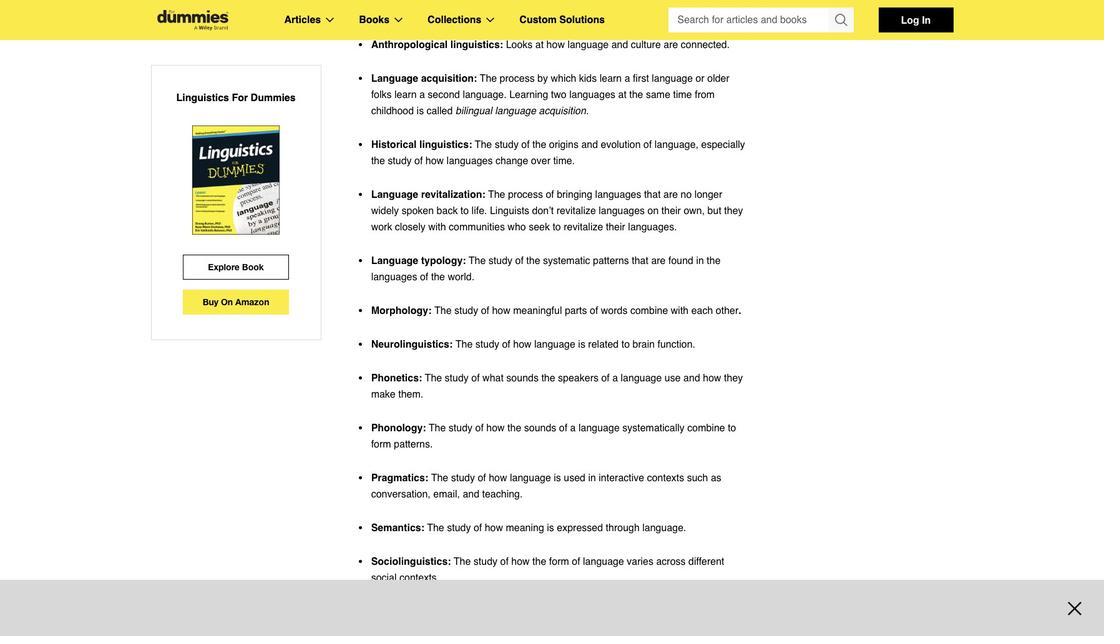 Task type: describe. For each thing, give the bounding box(es) containing it.
study up change
[[495, 139, 519, 150]]

systematically
[[622, 423, 685, 434]]

1 horizontal spatial learn
[[600, 73, 622, 84]]

folks
[[371, 89, 392, 100]]

in inside the study of the systematic patterns that are found in the languages of the world.
[[696, 255, 704, 267]]

custom solutions link
[[520, 12, 605, 28]]

the right "neurolinguistics:" at the left bottom of the page
[[455, 339, 473, 350]]

book image image
[[192, 125, 279, 235]]

older
[[707, 73, 730, 84]]

of left what
[[471, 373, 480, 384]]

over
[[531, 155, 550, 167]]

custom solutions
[[520, 14, 605, 26]]

semantics:
[[371, 522, 424, 534]]

time.
[[553, 155, 575, 167]]

patterns.
[[394, 439, 433, 450]]

morphology: the study of how meaningful parts of words combine with each other .
[[371, 305, 741, 316]]

patterns
[[593, 255, 629, 267]]

log
[[901, 14, 919, 26]]

same
[[646, 89, 670, 100]]

how inside the study of how language is used in interactive contexts such as conversation, email, and teaching.
[[489, 472, 507, 484]]

is inside the process by which kids learn a first language or older folks learn a second language. learning two languages at the same time from childhood is called
[[417, 105, 424, 117]]

of down expressed on the bottom of the page
[[572, 556, 580, 567]]

and inside the study of what sounds the speakers of a language use and how they make them.
[[684, 373, 700, 384]]

custom
[[520, 14, 557, 26]]

neurolinguistics: the study of how language is related to brain function.
[[371, 339, 695, 350]]

book
[[242, 262, 264, 272]]

phonology:
[[371, 423, 426, 434]]

the right the found
[[707, 255, 721, 267]]

dummies
[[251, 92, 296, 104]]

the process of bringing languages that are no longer widely spoken back to life. linguists don't revitalize languages on their own, but they work closely with communities who seek to revitalize their languages.
[[371, 189, 743, 233]]

semantics: the study of how meaning is expressed through language.
[[371, 522, 686, 534]]

are inside the process of bringing languages that are no longer widely spoken back to life. linguists don't revitalize languages on their own, but they work closely with communities who seek to revitalize their languages.
[[663, 189, 678, 200]]

0 vertical spatial are
[[664, 39, 678, 51]]

first
[[633, 73, 649, 84]]

closely
[[395, 222, 426, 233]]

combine inside the study of how the sounds of a language systematically combine to form patterns.
[[687, 423, 725, 434]]

words
[[601, 305, 628, 316]]

process for don't
[[508, 189, 543, 200]]

study inside the study of how the sounds of a language systematically combine to form patterns.
[[449, 423, 473, 434]]

them.
[[398, 389, 423, 400]]

how inside the study of how the form of language varies across different social contexts.
[[511, 556, 530, 567]]

the process by which kids learn a first language or older folks learn a second language. learning two languages at the same time from childhood is called
[[371, 73, 730, 117]]

of right speakers
[[601, 373, 610, 384]]

use
[[665, 373, 681, 384]]

that inside the process of bringing languages that are no longer widely spoken back to life. linguists don't revitalize languages on their own, but they work closely with communities who seek to revitalize their languages.
[[644, 189, 661, 200]]

of inside the study of how language is used in interactive contexts such as conversation, email, and teaching.
[[478, 472, 486, 484]]

open collections list image
[[486, 17, 495, 22]]

the for phonology:
[[429, 423, 446, 434]]

learning
[[509, 89, 548, 100]]

1 vertical spatial revitalize
[[564, 222, 603, 233]]

with inside the process of bringing languages that are no longer widely spoken back to life. linguists don't revitalize languages on their own, but they work closely with communities who seek to revitalize their languages.
[[428, 222, 446, 233]]

language down morphology: the study of how meaningful parts of words combine with each other . at the top
[[534, 339, 575, 350]]

how down custom solutions
[[547, 39, 565, 51]]

back
[[437, 205, 458, 217]]

study down world.
[[454, 305, 478, 316]]

the inside the study of how the form of language varies across different social contexts.
[[532, 556, 546, 567]]

areas
[[437, 0, 462, 1]]

by
[[537, 73, 548, 84]]

different
[[688, 556, 724, 567]]

life.
[[472, 205, 487, 217]]

the inside the process by which kids learn a first language or older folks learn a second language. learning two languages at the same time from childhood is called
[[629, 89, 643, 100]]

language inside the study of how the sounds of a language systematically combine to form patterns.
[[579, 423, 620, 434]]

they inside the study of what sounds the speakers of a language use and how they make them.
[[724, 373, 743, 384]]

anthropological
[[371, 39, 448, 51]]

books
[[359, 14, 390, 26]]

languages inside the process by which kids learn a first language or older folks learn a second language. learning two languages at the same time from childhood is called
[[569, 89, 615, 100]]

are inside the study of the systematic patterns that are found in the languages of the world.
[[651, 255, 666, 267]]

a left first
[[625, 73, 630, 84]]

buy on amazon link
[[183, 290, 289, 315]]

of inside the process of bringing languages that are no longer widely spoken back to life. linguists don't revitalize languages on their own, but they work closely with communities who seek to revitalize their languages.
[[546, 189, 554, 200]]

linguistics: for anthropological
[[450, 39, 503, 51]]

of down who
[[515, 255, 524, 267]]

linguistics: for historical
[[419, 139, 472, 150]]

a down 'language acquisition:'
[[419, 89, 425, 100]]

change
[[496, 155, 528, 167]]

of up what
[[502, 339, 510, 350]]

historical
[[371, 139, 417, 150]]

historical linguistics:
[[371, 139, 472, 150]]

linguistics
[[176, 92, 229, 104]]

language for the process by which kids learn a first language or older folks learn a second language. learning two languages at the same time from childhood is called
[[371, 73, 418, 84]]

which
[[551, 73, 576, 84]]

open book categories image
[[395, 17, 403, 22]]

language. inside the process by which kids learn a first language or older folks learn a second language. learning two languages at the same time from childhood is called
[[463, 89, 507, 100]]

of down the study of what sounds the speakers of a language use and how they make them. at the bottom of the page
[[559, 423, 567, 434]]

the inside the study of how the sounds of a language systematically combine to form patterns.
[[507, 423, 521, 434]]

and inside the study of how language is used in interactive contexts such as conversation, email, and teaching.
[[463, 489, 479, 500]]

the down the historical
[[371, 155, 385, 167]]

sounds inside the study of what sounds the speakers of a language use and how they make them.
[[506, 373, 539, 384]]

study inside the study of what sounds the speakers of a language use and how they make them.
[[445, 373, 469, 384]]

study inside the study of the systematic patterns that are found in the languages of the world.
[[489, 255, 512, 267]]

looks
[[506, 39, 533, 51]]

of right the some
[[584, 0, 593, 1]]

seek
[[529, 222, 550, 233]]

meaningful
[[513, 305, 562, 316]]

language for the process of bringing languages that are no longer widely spoken back to life. linguists don't revitalize languages on their own, but they work closely with communities who seek to revitalize their languages.
[[371, 189, 418, 200]]

the study of how the sounds of a language systematically combine to form patterns.
[[371, 423, 736, 450]]

across
[[656, 556, 686, 567]]

is right meaning
[[547, 522, 554, 534]]

languages inside the study of the systematic patterns that are found in the languages of the world.
[[371, 272, 417, 283]]

for
[[232, 92, 248, 104]]

childhood
[[371, 105, 414, 117]]

log in link
[[879, 7, 953, 32]]

kids
[[579, 73, 597, 84]]

connected.
[[681, 39, 730, 51]]

languages left on
[[599, 205, 645, 217]]

bilingual language acquisition .
[[456, 105, 589, 117]]

open article categories image
[[326, 17, 334, 22]]

0 vertical spatial revitalize
[[557, 205, 596, 217]]

language down learning
[[495, 105, 536, 117]]

bilingual
[[456, 105, 492, 117]]

other
[[716, 305, 739, 316]]

branches
[[640, 0, 681, 1]]

collections
[[428, 14, 481, 26]]

through
[[606, 522, 640, 534]]

0 vertical spatial at
[[535, 39, 544, 51]]

the left systematic
[[526, 255, 540, 267]]

related
[[588, 339, 619, 350]]

of right parts
[[590, 305, 598, 316]]

the down the typology:
[[431, 272, 445, 283]]

called
[[427, 105, 453, 117]]

major
[[612, 0, 637, 1]]

sounds inside the study of how the sounds of a language systematically combine to form patterns.
[[524, 423, 556, 434]]

the up the over
[[532, 139, 546, 150]]

of down meaning
[[500, 556, 509, 567]]

in inside the study of how language is used in interactive contexts such as conversation, email, and teaching.
[[588, 472, 596, 484]]

the inside linguists explore all areas of human language. some of the major branches of linguistics include:
[[595, 0, 609, 1]]

don't
[[532, 205, 554, 217]]

morphology:
[[371, 305, 432, 316]]

how left meaningful
[[492, 305, 510, 316]]

language. inside linguists explore all areas of human language. some of the major branches of linguistics include:
[[509, 0, 553, 1]]

Search for articles and books text field
[[668, 7, 830, 32]]

acquisition:
[[421, 73, 477, 84]]

the down the email,
[[427, 522, 444, 534]]

of right areas
[[464, 0, 473, 1]]



Task type: locate. For each thing, give the bounding box(es) containing it.
the down first
[[629, 89, 643, 100]]

linguistics:
[[450, 39, 503, 51], [419, 139, 472, 150]]

two
[[551, 89, 567, 100]]

the inside the study of how the form of language varies across different social contexts.
[[454, 556, 471, 567]]

as
[[711, 472, 721, 484]]

the inside the study of what sounds the speakers of a language use and how they make them.
[[541, 373, 555, 384]]

communities
[[449, 222, 505, 233]]

systematic
[[543, 255, 590, 267]]

at inside the process by which kids learn a first language or older folks learn a second language. learning two languages at the same time from childhood is called
[[618, 89, 627, 100]]

3 language from the top
[[371, 255, 418, 267]]

1 language from the top
[[371, 73, 418, 84]]

buy
[[203, 296, 219, 307]]

contexts.
[[399, 572, 439, 584]]

how right "use"
[[703, 373, 721, 384]]

0 horizontal spatial with
[[428, 222, 446, 233]]

form down the phonology:
[[371, 439, 391, 450]]

study left what
[[445, 373, 469, 384]]

1 vertical spatial at
[[618, 89, 627, 100]]

2 horizontal spatial language.
[[642, 522, 686, 534]]

study up what
[[475, 339, 499, 350]]

.
[[586, 105, 589, 117], [739, 305, 741, 316]]

the up world.
[[469, 255, 486, 267]]

acquisition
[[539, 105, 586, 117]]

language
[[568, 39, 609, 51], [652, 73, 693, 84], [495, 105, 536, 117], [534, 339, 575, 350], [621, 373, 662, 384], [579, 423, 620, 434], [510, 472, 551, 484], [583, 556, 624, 567]]

study
[[495, 139, 519, 150], [388, 155, 412, 167], [489, 255, 512, 267], [454, 305, 478, 316], [475, 339, 499, 350], [445, 373, 469, 384], [449, 423, 473, 434], [451, 472, 475, 484], [447, 522, 471, 534], [474, 556, 498, 567]]

language revitalization:
[[371, 189, 485, 200]]

linguistics: down open collections list icon
[[450, 39, 503, 51]]

0 horizontal spatial learn
[[394, 89, 417, 100]]

amazon
[[235, 296, 269, 307]]

the inside the study of how the sounds of a language systematically combine to form patterns.
[[429, 423, 446, 434]]

how down historical linguistics:
[[426, 155, 444, 167]]

world.
[[448, 272, 474, 283]]

are left the found
[[651, 255, 666, 267]]

that inside the study of the systematic patterns that are found in the languages of the world.
[[632, 255, 648, 267]]

language inside the study of how the form of language varies across different social contexts.
[[583, 556, 624, 567]]

0 vertical spatial language.
[[509, 0, 553, 1]]

the for historical linguistics:
[[475, 139, 492, 150]]

sounds right what
[[506, 373, 539, 384]]

articles
[[284, 14, 321, 26]]

are
[[664, 39, 678, 51], [663, 189, 678, 200], [651, 255, 666, 267]]

1 horizontal spatial combine
[[687, 423, 725, 434]]

the for sociolinguistics:
[[454, 556, 471, 567]]

are left no
[[663, 189, 678, 200]]

2 they from the top
[[724, 373, 743, 384]]

language inside the study of what sounds the speakers of a language use and how they make them.
[[621, 373, 662, 384]]

how inside the study of what sounds the speakers of a language use and how they make them.
[[703, 373, 721, 384]]

the up patterns.
[[429, 423, 446, 434]]

1 vertical spatial are
[[663, 189, 678, 200]]

the for language typology:
[[469, 255, 486, 267]]

0 horizontal spatial in
[[588, 472, 596, 484]]

the inside the study of how language is used in interactive contexts such as conversation, email, and teaching.
[[431, 472, 448, 484]]

languages right the bringing
[[595, 189, 641, 200]]

1 horizontal spatial with
[[671, 305, 689, 316]]

0 vertical spatial with
[[428, 222, 446, 233]]

sounds
[[506, 373, 539, 384], [524, 423, 556, 434]]

languages up revitalization:
[[447, 155, 493, 167]]

are right culture in the right of the page
[[664, 39, 678, 51]]

varies
[[627, 556, 653, 567]]

explore
[[208, 262, 240, 272]]

solutions
[[559, 14, 605, 26]]

the down the study of what sounds the speakers of a language use and how they make them. at the bottom of the page
[[507, 423, 521, 434]]

language up teaching.
[[510, 472, 551, 484]]

at left same
[[618, 89, 627, 100]]

process for language.
[[500, 73, 535, 84]]

anthropological linguistics: looks at how language and culture are connected.
[[371, 39, 730, 51]]

at right looks
[[535, 39, 544, 51]]

1 vertical spatial linguistics:
[[419, 139, 472, 150]]

conversation,
[[371, 489, 431, 500]]

language up time on the top right
[[652, 73, 693, 84]]

speakers
[[558, 373, 599, 384]]

typology:
[[421, 255, 466, 267]]

function.
[[658, 339, 695, 350]]

how up teaching.
[[489, 472, 507, 484]]

process up learning
[[500, 73, 535, 84]]

and left culture in the right of the page
[[611, 39, 628, 51]]

0 horizontal spatial their
[[606, 222, 625, 233]]

they right "use"
[[724, 373, 743, 384]]

no
[[681, 189, 692, 200]]

language left 'varies'
[[583, 556, 624, 567]]

language,
[[655, 139, 698, 150]]

study inside the study of how language is used in interactive contexts such as conversation, email, and teaching.
[[451, 472, 475, 484]]

languages down language typology:
[[371, 272, 417, 283]]

language. up bilingual
[[463, 89, 507, 100]]

with down back
[[428, 222, 446, 233]]

logo image
[[151, 10, 234, 30]]

1 horizontal spatial form
[[549, 556, 569, 567]]

the inside the study of the origins and evolution of language, especially the study of how languages change over time.
[[475, 139, 492, 150]]

of right evolution
[[644, 139, 652, 150]]

the up bilingual
[[480, 73, 497, 84]]

0 vertical spatial sounds
[[506, 373, 539, 384]]

1 vertical spatial .
[[739, 305, 741, 316]]

longer
[[695, 189, 722, 200]]

1 vertical spatial with
[[671, 305, 689, 316]]

1 vertical spatial language
[[371, 189, 418, 200]]

the for pragmatics:
[[431, 472, 448, 484]]

how down meaningful
[[513, 339, 532, 350]]

that
[[644, 189, 661, 200], [632, 255, 648, 267]]

language inside the process by which kids learn a first language or older folks learn a second language. learning two languages at the same time from childhood is called
[[652, 73, 693, 84]]

1 vertical spatial their
[[606, 222, 625, 233]]

1 horizontal spatial at
[[618, 89, 627, 100]]

0 vertical spatial combine
[[630, 305, 668, 316]]

1 horizontal spatial language.
[[509, 0, 553, 1]]

language up folks
[[371, 73, 418, 84]]

work
[[371, 222, 392, 233]]

include:
[[346, 6, 381, 17]]

how down what
[[486, 423, 505, 434]]

0 horizontal spatial form
[[371, 439, 391, 450]]

0 vertical spatial their
[[661, 205, 681, 217]]

languages down kids
[[569, 89, 615, 100]]

found
[[668, 255, 693, 267]]

process inside the process of bringing languages that are no longer widely spoken back to life. linguists don't revitalize languages on their own, but they work closely with communities who seek to revitalize their languages.
[[508, 189, 543, 200]]

0 horizontal spatial at
[[535, 39, 544, 51]]

the for phonetics:
[[425, 373, 442, 384]]

is left related
[[578, 339, 585, 350]]

language. up across at the right of the page
[[642, 522, 686, 534]]

the for language acquisition:
[[480, 73, 497, 84]]

and inside the study of the origins and evolution of language, especially the study of how languages change over time.
[[581, 139, 598, 150]]

study inside the study of how the form of language varies across different social contexts.
[[474, 556, 498, 567]]

some
[[555, 0, 582, 1]]

to inside the study of how the sounds of a language systematically combine to form patterns.
[[728, 423, 736, 434]]

linguists inside linguists explore all areas of human language. some of the major branches of linguistics include:
[[346, 0, 386, 1]]

from
[[695, 89, 715, 100]]

explore book
[[208, 262, 264, 272]]

teaching.
[[482, 489, 523, 500]]

languages inside the study of the origins and evolution of language, especially the study of how languages change over time.
[[447, 155, 493, 167]]

widely
[[371, 205, 399, 217]]

and right 'origins'
[[581, 139, 598, 150]]

2 vertical spatial language.
[[642, 522, 686, 534]]

to
[[461, 205, 469, 217], [553, 222, 561, 233], [621, 339, 630, 350], [728, 423, 736, 434]]

in right used
[[588, 472, 596, 484]]

1 vertical spatial language.
[[463, 89, 507, 100]]

the study of the origins and evolution of language, especially the study of how languages change over time.
[[371, 139, 745, 167]]

pragmatics:
[[371, 472, 431, 484]]

2 vertical spatial language
[[371, 255, 418, 267]]

the up the email,
[[431, 472, 448, 484]]

language down speakers
[[579, 423, 620, 434]]

used
[[564, 472, 585, 484]]

1 vertical spatial form
[[549, 556, 569, 567]]

linguists
[[346, 0, 386, 1], [490, 205, 529, 217]]

linguists up include:
[[346, 0, 386, 1]]

0 vertical spatial learn
[[600, 73, 622, 84]]

cookie consent banner dialog
[[0, 591, 1104, 636]]

linguistics for dummies
[[176, 92, 296, 104]]

the left major
[[595, 0, 609, 1]]

the inside the process by which kids learn a first language or older folks learn a second language. learning two languages at the same time from childhood is called
[[480, 73, 497, 84]]

0 vertical spatial process
[[500, 73, 535, 84]]

each
[[691, 305, 713, 316]]

that up on
[[644, 189, 661, 200]]

is left called
[[417, 105, 424, 117]]

language for the study of the systematic patterns that are found in the languages of the world.
[[371, 255, 418, 267]]

1 horizontal spatial their
[[661, 205, 681, 217]]

of right branches
[[684, 0, 692, 1]]

language down 'work'
[[371, 255, 418, 267]]

spoken
[[402, 205, 434, 217]]

1 horizontal spatial .
[[739, 305, 741, 316]]

of up teaching.
[[478, 472, 486, 484]]

group
[[668, 7, 854, 32]]

language.
[[509, 0, 553, 1], [463, 89, 507, 100], [642, 522, 686, 534]]

1 vertical spatial linguists
[[490, 205, 529, 217]]

1 vertical spatial in
[[588, 472, 596, 484]]

a inside the study of what sounds the speakers of a language use and how they make them.
[[612, 373, 618, 384]]

their right on
[[661, 205, 681, 217]]

study right the phonology:
[[449, 423, 473, 434]]

a
[[625, 73, 630, 84], [419, 89, 425, 100], [612, 373, 618, 384], [570, 423, 576, 434]]

form inside the study of how the sounds of a language systematically combine to form patterns.
[[371, 439, 391, 450]]

they inside the process of bringing languages that are no longer widely spoken back to life. linguists don't revitalize languages on their own, but they work closely with communities who seek to revitalize their languages.
[[724, 205, 743, 217]]

language inside the study of how language is used in interactive contexts such as conversation, email, and teaching.
[[510, 472, 551, 484]]

1 vertical spatial sounds
[[524, 423, 556, 434]]

language left "use"
[[621, 373, 662, 384]]

what
[[483, 373, 504, 384]]

meaning
[[506, 522, 544, 534]]

how left meaning
[[485, 522, 503, 534]]

the right sociolinguistics:
[[454, 556, 471, 567]]

language acquisition:
[[371, 73, 477, 84]]

study down semantics: the study of how meaning is expressed through language.
[[474, 556, 498, 567]]

1 they from the top
[[724, 205, 743, 217]]

of left meaningful
[[481, 305, 489, 316]]

how inside the study of how the sounds of a language systematically combine to form patterns.
[[486, 423, 505, 434]]

of down historical linguistics:
[[414, 155, 423, 167]]

of up change
[[521, 139, 530, 150]]

combine up brain
[[630, 305, 668, 316]]

0 vertical spatial linguistics:
[[450, 39, 503, 51]]

language up widely
[[371, 189, 418, 200]]

0 vertical spatial linguists
[[346, 0, 386, 1]]

linguistics: down called
[[419, 139, 472, 150]]

explore book link
[[183, 255, 289, 280]]

2 language from the top
[[371, 189, 418, 200]]

learn right kids
[[600, 73, 622, 84]]

the study of the systematic patterns that are found in the languages of the world.
[[371, 255, 721, 283]]

the inside the process of bringing languages that are no longer widely spoken back to life. linguists don't revitalize languages on their own, but they work closely with communities who seek to revitalize their languages.
[[488, 189, 505, 200]]

2 vertical spatial are
[[651, 255, 666, 267]]

with left the 'each'
[[671, 305, 689, 316]]

0 horizontal spatial linguists
[[346, 0, 386, 1]]

who
[[508, 222, 526, 233]]

contexts
[[647, 472, 684, 484]]

1 vertical spatial learn
[[394, 89, 417, 100]]

explore
[[388, 0, 421, 1]]

learn
[[600, 73, 622, 84], [394, 89, 417, 100]]

0 vertical spatial form
[[371, 439, 391, 450]]

process
[[500, 73, 535, 84], [508, 189, 543, 200]]

linguistics
[[695, 0, 738, 1]]

1 horizontal spatial linguists
[[490, 205, 529, 217]]

the right 'phonetics:'
[[425, 373, 442, 384]]

process inside the process by which kids learn a first language or older folks learn a second language. learning two languages at the same time from childhood is called
[[500, 73, 535, 84]]

study down the historical
[[388, 155, 412, 167]]

and right the email,
[[463, 489, 479, 500]]

0 horizontal spatial language.
[[463, 89, 507, 100]]

second
[[428, 89, 460, 100]]

at
[[535, 39, 544, 51], [618, 89, 627, 100]]

on
[[648, 205, 659, 217]]

the down semantics: the study of how meaning is expressed through language.
[[532, 556, 546, 567]]

language down solutions at the top right of the page
[[568, 39, 609, 51]]

their
[[661, 205, 681, 217], [606, 222, 625, 233]]

own,
[[684, 205, 705, 217]]

0 vertical spatial .
[[586, 105, 589, 117]]

0 horizontal spatial combine
[[630, 305, 668, 316]]

the down world.
[[434, 305, 452, 316]]

bringing
[[557, 189, 592, 200]]

1 vertical spatial combine
[[687, 423, 725, 434]]

but
[[708, 205, 721, 217]]

0 horizontal spatial .
[[586, 105, 589, 117]]

interactive
[[599, 472, 644, 484]]

all
[[424, 0, 434, 1]]

0 vertical spatial language
[[371, 73, 418, 84]]

of down what
[[475, 423, 484, 434]]

1 horizontal spatial in
[[696, 255, 704, 267]]

a down the study of what sounds the speakers of a language use and how they make them. at the bottom of the page
[[570, 423, 576, 434]]

1 vertical spatial that
[[632, 255, 648, 267]]

on
[[221, 296, 233, 307]]

such
[[687, 472, 708, 484]]

form down expressed on the bottom of the page
[[549, 556, 569, 567]]

a down related
[[612, 373, 618, 384]]

revitalization:
[[421, 189, 485, 200]]

how inside the study of the origins and evolution of language, especially the study of how languages change over time.
[[426, 155, 444, 167]]

expressed
[[557, 522, 603, 534]]

of left meaning
[[474, 522, 482, 534]]

linguists up who
[[490, 205, 529, 217]]

buy on amazon
[[203, 296, 269, 307]]

log in
[[901, 14, 931, 26]]

the for language revitalization:
[[488, 189, 505, 200]]

is inside the study of how language is used in interactive contexts such as conversation, email, and teaching.
[[554, 472, 561, 484]]

in right the found
[[696, 255, 704, 267]]

1 vertical spatial they
[[724, 373, 743, 384]]

form inside the study of how the form of language varies across different social contexts.
[[549, 556, 569, 567]]

languages.
[[628, 222, 677, 233]]

of up don't
[[546, 189, 554, 200]]

brain
[[633, 339, 655, 350]]

the inside the study of the systematic patterns that are found in the languages of the world.
[[469, 255, 486, 267]]

0 vertical spatial in
[[696, 255, 704, 267]]

of down language typology:
[[420, 272, 428, 283]]

a inside the study of how the sounds of a language systematically combine to form patterns.
[[570, 423, 576, 434]]

sociolinguistics:
[[371, 556, 451, 567]]

their up 'patterns'
[[606, 222, 625, 233]]

. down kids
[[586, 105, 589, 117]]

study down the email,
[[447, 522, 471, 534]]

the inside the study of what sounds the speakers of a language use and how they make them.
[[425, 373, 442, 384]]

linguists inside the process of bringing languages that are no longer widely spoken back to life. linguists don't revitalize languages on their own, but they work closely with communities who seek to revitalize their languages.
[[490, 205, 529, 217]]

the down bilingual
[[475, 139, 492, 150]]

0 vertical spatial that
[[644, 189, 661, 200]]

0 vertical spatial they
[[724, 205, 743, 217]]

1 vertical spatial process
[[508, 189, 543, 200]]

the down change
[[488, 189, 505, 200]]

combine up such
[[687, 423, 725, 434]]



Task type: vqa. For each thing, say whether or not it's contained in the screenshot.
top "Buy On Amazon" link
no



